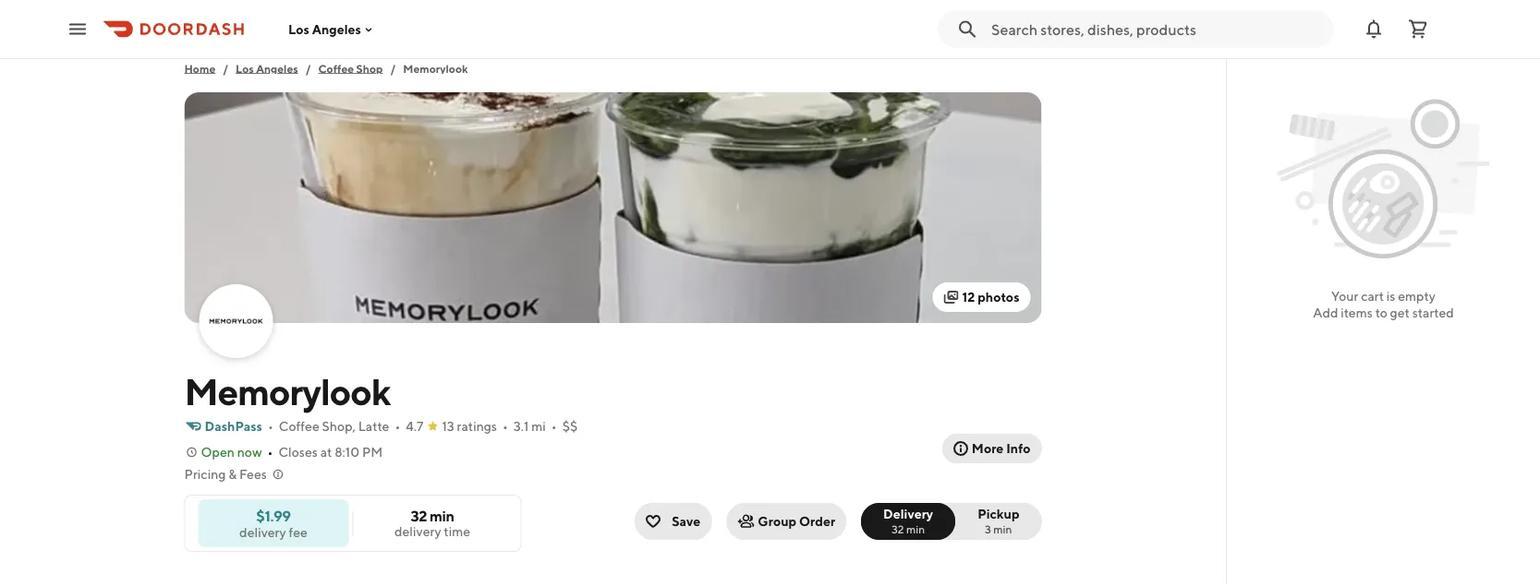 Task type: vqa. For each thing, say whether or not it's contained in the screenshot.
- to the left
no



Task type: describe. For each thing, give the bounding box(es) containing it.
your
[[1332, 289, 1359, 304]]

open menu image
[[67, 18, 89, 40]]

3.1 mi • $$
[[514, 419, 578, 434]]

group order
[[758, 514, 836, 530]]

pm
[[362, 445, 383, 460]]

empty
[[1399, 289, 1436, 304]]

group order button
[[727, 504, 847, 541]]

coffee shop link
[[318, 59, 383, 78]]

none radio containing delivery
[[862, 504, 956, 541]]

0 horizontal spatial memorylook
[[184, 370, 390, 414]]

• right dashpass
[[268, 419, 273, 434]]

your cart is empty add items to get started
[[1314, 289, 1455, 321]]

get
[[1391, 305, 1410, 321]]

home
[[184, 62, 216, 75]]

open
[[201, 445, 235, 460]]

8:10
[[335, 445, 360, 460]]

delivery
[[884, 507, 934, 522]]

0 vertical spatial memorylook
[[403, 62, 468, 75]]

fee
[[289, 525, 308, 540]]

los angeles button
[[288, 21, 376, 37]]

0 horizontal spatial angeles
[[256, 62, 298, 75]]

• right mi
[[552, 419, 557, 434]]

dashpass
[[205, 419, 262, 434]]

ratings
[[457, 419, 497, 434]]

13
[[442, 419, 455, 434]]

0 items, open order cart image
[[1408, 18, 1430, 40]]

shop,
[[322, 419, 356, 434]]

latte
[[358, 419, 389, 434]]

home link
[[184, 59, 216, 78]]

0 vertical spatial coffee
[[318, 62, 354, 75]]

0 vertical spatial angeles
[[312, 21, 361, 37]]

• left 3.1
[[503, 419, 508, 434]]

12 photos
[[963, 290, 1020, 305]]

32 inside 32 min delivery time
[[411, 508, 427, 525]]

3.1
[[514, 419, 529, 434]]

delivery 32 min
[[884, 507, 934, 536]]

13 ratings •
[[442, 419, 508, 434]]

order methods option group
[[862, 504, 1042, 541]]

notification bell image
[[1363, 18, 1385, 40]]

$$
[[563, 419, 578, 434]]

0 vertical spatial los
[[288, 21, 310, 37]]

time
[[444, 525, 470, 540]]

2 / from the left
[[306, 62, 311, 75]]

to
[[1376, 305, 1388, 321]]

1 vertical spatial coffee
[[279, 419, 320, 434]]

12
[[963, 290, 975, 305]]

min inside 32 min delivery time
[[430, 508, 454, 525]]

shop
[[356, 62, 383, 75]]

save
[[672, 514, 701, 530]]

12 photos button
[[933, 283, 1031, 312]]

cart
[[1362, 289, 1385, 304]]

1 / from the left
[[223, 62, 228, 75]]

los angeles
[[288, 21, 361, 37]]



Task type: locate. For each thing, give the bounding box(es) containing it.
min down delivery on the bottom of the page
[[907, 523, 925, 536]]

memorylook up coffee shop, latte at bottom
[[184, 370, 390, 414]]

min inside 'pickup 3 min'
[[994, 523, 1013, 536]]

open now
[[201, 445, 262, 460]]

more
[[972, 441, 1004, 457]]

order
[[800, 514, 836, 530]]

mi
[[532, 419, 546, 434]]

angeles up home / los angeles / coffee shop / memorylook at the left top of the page
[[312, 21, 361, 37]]

more info
[[972, 441, 1031, 457]]

angeles down los angeles
[[256, 62, 298, 75]]

None radio
[[862, 504, 956, 541]]

los right home "link"
[[236, 62, 254, 75]]

items
[[1341, 305, 1373, 321]]

more info button
[[943, 434, 1042, 464]]

0 horizontal spatial delivery
[[239, 525, 286, 540]]

los
[[288, 21, 310, 37], [236, 62, 254, 75]]

pickup
[[978, 507, 1020, 522]]

0 horizontal spatial min
[[430, 508, 454, 525]]

memorylook right shop
[[403, 62, 468, 75]]

1 horizontal spatial angeles
[[312, 21, 361, 37]]

delivery
[[395, 525, 441, 540], [239, 525, 286, 540]]

delivery left time
[[395, 525, 441, 540]]

los angeles link
[[236, 59, 298, 78]]

delivery left fee
[[239, 525, 286, 540]]

delivery inside $1.99 delivery fee
[[239, 525, 286, 540]]

0 horizontal spatial 32
[[411, 508, 427, 525]]

coffee shop, latte
[[279, 419, 389, 434]]

3 / from the left
[[390, 62, 396, 75]]

min for delivery
[[907, 523, 925, 536]]

&
[[228, 467, 237, 482]]

0 horizontal spatial /
[[223, 62, 228, 75]]

1 horizontal spatial delivery
[[395, 525, 441, 540]]

32
[[411, 508, 427, 525], [892, 523, 904, 536]]

info
[[1007, 441, 1031, 457]]

home / los angeles / coffee shop / memorylook
[[184, 62, 468, 75]]

/ right home "link"
[[223, 62, 228, 75]]

/
[[223, 62, 228, 75], [306, 62, 311, 75], [390, 62, 396, 75]]

32 down delivery on the bottom of the page
[[892, 523, 904, 536]]

started
[[1413, 305, 1455, 321]]

memorylook image
[[184, 92, 1042, 323], [201, 287, 271, 357]]

1 horizontal spatial memorylook
[[403, 62, 468, 75]]

coffee left shop
[[318, 62, 354, 75]]

1 horizontal spatial /
[[306, 62, 311, 75]]

closes
[[279, 445, 318, 460]]

add
[[1314, 305, 1339, 321]]

angeles
[[312, 21, 361, 37], [256, 62, 298, 75]]

• right now
[[268, 445, 273, 460]]

• closes at 8:10 pm
[[268, 445, 383, 460]]

32 inside delivery 32 min
[[892, 523, 904, 536]]

pickup 3 min
[[978, 507, 1020, 536]]

none radio containing pickup
[[945, 504, 1042, 541]]

now
[[237, 445, 262, 460]]

is
[[1387, 289, 1396, 304]]

/ right los angeles link
[[306, 62, 311, 75]]

coffee
[[318, 62, 354, 75], [279, 419, 320, 434]]

1 vertical spatial angeles
[[256, 62, 298, 75]]

/ right shop
[[390, 62, 396, 75]]

min right 3
[[994, 523, 1013, 536]]

1 horizontal spatial los
[[288, 21, 310, 37]]

min down 13
[[430, 508, 454, 525]]

32 left time
[[411, 508, 427, 525]]

pricing & fees
[[184, 467, 267, 482]]

$1.99
[[256, 507, 291, 525]]

memorylook
[[403, 62, 468, 75], [184, 370, 390, 414]]

4.7
[[406, 419, 424, 434]]

min inside delivery 32 min
[[907, 523, 925, 536]]

None radio
[[945, 504, 1042, 541]]

0 horizontal spatial los
[[236, 62, 254, 75]]

2 horizontal spatial min
[[994, 523, 1013, 536]]

min
[[430, 508, 454, 525], [907, 523, 925, 536], [994, 523, 1013, 536]]

3
[[985, 523, 992, 536]]

save button
[[635, 504, 712, 541]]

2 horizontal spatial /
[[390, 62, 396, 75]]

dashpass •
[[205, 419, 273, 434]]

1 horizontal spatial 32
[[892, 523, 904, 536]]

•
[[268, 419, 273, 434], [395, 419, 400, 434], [503, 419, 508, 434], [552, 419, 557, 434], [268, 445, 273, 460]]

coffee up closes
[[279, 419, 320, 434]]

pricing
[[184, 467, 226, 482]]

1 vertical spatial los
[[236, 62, 254, 75]]

Store search: begin typing to search for stores available on DoorDash text field
[[992, 19, 1323, 39]]

1 vertical spatial memorylook
[[184, 370, 390, 414]]

$1.99 delivery fee
[[239, 507, 308, 540]]

pricing & fees button
[[184, 466, 285, 484]]

los up home / los angeles / coffee shop / memorylook at the left top of the page
[[288, 21, 310, 37]]

group
[[758, 514, 797, 530]]

1 horizontal spatial min
[[907, 523, 925, 536]]

delivery inside 32 min delivery time
[[395, 525, 441, 540]]

32 min delivery time
[[395, 508, 470, 540]]

photos
[[978, 290, 1020, 305]]

at
[[320, 445, 332, 460]]

fees
[[239, 467, 267, 482]]

• left the '4.7' at the bottom left of page
[[395, 419, 400, 434]]

min for pickup
[[994, 523, 1013, 536]]



